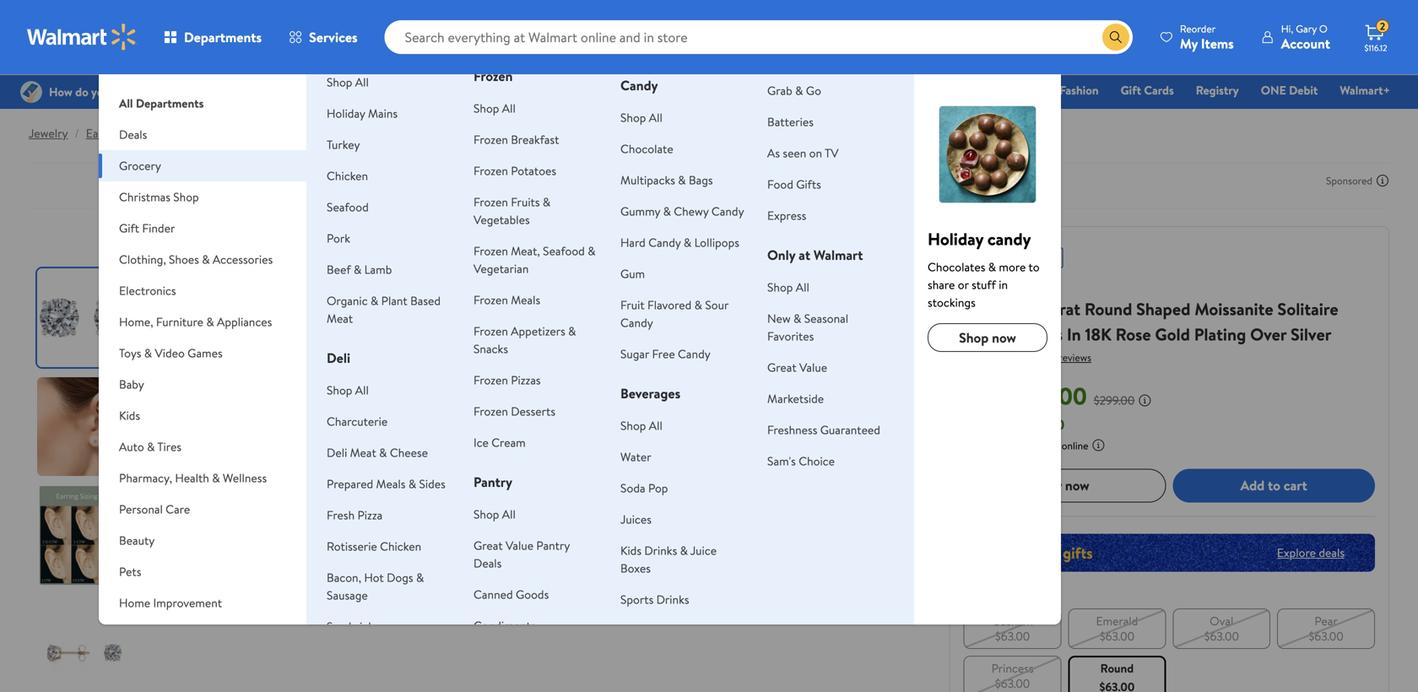 Task type: describe. For each thing, give the bounding box(es) containing it.
shop right grab
[[812, 82, 838, 98]]

princess
[[992, 660, 1034, 676]]

shop for water
[[621, 417, 646, 434]]

sponsored
[[1326, 173, 1373, 188]]

shop for charcuterie
[[327, 382, 352, 398]]

deli for deli meat & cheese
[[327, 444, 347, 461]]

debit
[[1289, 82, 1318, 98]]

shop down 4
[[959, 328, 989, 347]]

shop all link for frozen
[[474, 100, 516, 116]]

sports
[[621, 591, 654, 608]]

& right shoes at the left
[[202, 251, 210, 268]]

seafood inside frozen meat, seafood & vegetarian
[[543, 243, 585, 259]]

shop all up holiday mains
[[327, 74, 369, 90]]

pharmacy, health & wellness
[[119, 470, 267, 486]]

0 vertical spatial pantry
[[474, 473, 512, 491]]

oval
[[1210, 613, 1234, 629]]

search icon image
[[1109, 30, 1123, 44]]

improvement
[[153, 595, 222, 611]]

1 vertical spatial meat
[[350, 444, 376, 461]]

rotisserie chicken link
[[327, 538, 421, 555]]

holiday mains link
[[327, 105, 398, 122]]

auto & tires
[[119, 439, 181, 455]]

all for beverages
[[649, 417, 663, 434]]

(3.8)
[[1018, 350, 1037, 365]]

& right furniture on the left top of page
[[206, 314, 214, 330]]

as seen on tv
[[767, 145, 839, 161]]

shop inside dropdown button
[[173, 189, 199, 205]]

& right the health
[[212, 470, 220, 486]]

personal
[[119, 501, 163, 517]]

2 / from the left
[[135, 125, 139, 141]]

freshness guaranteed
[[767, 422, 880, 438]]

& left essentials on the top
[[595, 82, 603, 98]]

home
[[119, 595, 150, 611]]

essentials
[[606, 82, 656, 98]]

shop all for beverages
[[621, 417, 663, 434]]

& left sides
[[408, 476, 416, 492]]

0 vertical spatial 2
[[1380, 19, 1385, 34]]

add to cart button
[[1173, 469, 1375, 502]]

& inside fruit flavored & sour candy
[[694, 297, 702, 313]]

breakfast
[[511, 131, 559, 148]]

gift for gift cards
[[1121, 82, 1141, 98]]

appliances
[[217, 314, 272, 330]]

beauty
[[119, 532, 155, 549]]

to inside "holiday candy chocolates & more to share or stuff in stockings"
[[1029, 259, 1040, 275]]

reviews
[[1059, 350, 1092, 365]]

all for frozen
[[502, 100, 516, 116]]

frozen desserts link
[[474, 403, 555, 420]]

hard candy & lollipops
[[621, 234, 739, 251]]

services button
[[275, 17, 371, 57]]

seen
[[783, 145, 806, 161]]

health
[[175, 470, 209, 486]]

seasonal
[[804, 310, 849, 327]]

gift cards link
[[1113, 81, 1182, 99]]

batteries
[[767, 114, 814, 130]]

& right beef
[[354, 261, 362, 278]]

4 prong 2 carat round shaped moissanite solitaire stud earrings in 18k rose gold plating over silver - image 1 of 5 image
[[37, 268, 136, 367]]

jewelry link
[[29, 125, 68, 141]]

& left go
[[795, 82, 803, 99]]

candy up the chocolate link
[[621, 76, 658, 95]]

garden
[[159, 626, 197, 642]]

now for shop now
[[992, 328, 1016, 347]]

fashion link
[[1052, 81, 1106, 99]]

drinks for energy
[[659, 623, 692, 639]]

pop
[[648, 480, 668, 496]]

holiday for candy
[[928, 227, 984, 251]]

christmas for christmas shop dropdown button
[[119, 189, 170, 205]]

up to sixty percent off deals. shop now. image
[[964, 534, 1375, 572]]

$299.00
[[1094, 392, 1135, 409]]

meals for prepared
[[376, 476, 406, 492]]

buy
[[1040, 476, 1062, 495]]

video
[[155, 345, 185, 361]]

prepared meals & sides
[[327, 476, 446, 492]]

hi,
[[1281, 22, 1294, 36]]

grocery for grocery & essentials
[[551, 82, 592, 98]]

ad disclaimer and feedback image
[[1376, 174, 1390, 187]]

frozen for frozen fruits & vegetables
[[474, 194, 508, 210]]

canned goods
[[474, 586, 549, 603]]

over
[[1250, 322, 1287, 346]]

4 prong 2 carat round shaped moissanite solitaire stud earrings in 18k rose gold plating over silver - image 4 of 5 image
[[37, 595, 136, 692]]

now $63.00
[[964, 379, 1087, 412]]

Search search field
[[385, 20, 1133, 54]]

$63.00 for cushion $63.00
[[995, 628, 1030, 644]]

$63.00 for oval $63.00
[[1204, 628, 1239, 644]]

& inside kids drinks & juice boxes
[[680, 542, 688, 559]]

jeenmata
[[964, 276, 1014, 293]]

shop all link for pantry
[[474, 506, 516, 523]]

sour
[[705, 297, 729, 313]]

sugar free candy
[[621, 346, 711, 362]]

shop all link for deli
[[327, 382, 369, 398]]

$63.00 for princess $63.00
[[995, 675, 1030, 692]]

shoes
[[169, 251, 199, 268]]

as
[[767, 145, 780, 161]]

canned goods link
[[474, 586, 549, 603]]

buy now button
[[964, 469, 1166, 502]]

$63.00 for pear $63.00
[[1309, 628, 1344, 644]]

walmart+ link
[[1332, 81, 1398, 99]]

my
[[1180, 34, 1198, 53]]

chocolate
[[621, 141, 673, 157]]

favorites
[[767, 328, 814, 344]]

bacon, hot dogs & sausage link
[[327, 569, 424, 604]]

auto
[[119, 439, 144, 455]]

bacon, hot dogs & sausage
[[327, 569, 424, 604]]

(3.8) 777 reviews
[[1018, 350, 1092, 365]]

gift for gift finder
[[119, 220, 139, 236]]

best
[[1011, 251, 1030, 265]]

as seen on tv link
[[767, 145, 839, 161]]

christmas shop for christmas shop link
[[757, 82, 838, 98]]

grab
[[767, 82, 793, 99]]

drinks for sports
[[656, 591, 689, 608]]

express link
[[767, 207, 806, 224]]

& right patio
[[148, 626, 156, 642]]

0 horizontal spatial silver
[[146, 125, 174, 141]]

soda
[[621, 480, 645, 496]]

drinks for kids
[[644, 542, 677, 559]]

Walmart Site-Wide search field
[[385, 20, 1133, 54]]

learn more about strikethrough prices image
[[1138, 394, 1152, 407]]

charcuterie
[[327, 413, 388, 430]]

departments inside all departments link
[[136, 95, 204, 111]]

great value pantry deals
[[474, 537, 570, 572]]

0 vertical spatial seafood
[[327, 199, 369, 215]]

& left chewy
[[663, 203, 671, 219]]

beef & lamb link
[[327, 261, 392, 278]]

gum link
[[621, 265, 645, 282]]

furniture
[[156, 314, 203, 330]]

shop all for only at walmart
[[767, 279, 809, 295]]

shop all link for beverages
[[621, 417, 663, 434]]

& left lollipops
[[684, 234, 692, 251]]

sausage
[[327, 587, 368, 604]]

all for only at walmart
[[796, 279, 809, 295]]

& left the bags
[[678, 172, 686, 188]]

share
[[928, 276, 955, 293]]

dogs
[[387, 569, 413, 586]]

$236.00
[[1017, 415, 1065, 434]]

to inside add to cart button
[[1268, 476, 1281, 495]]

ice cream link
[[474, 434, 526, 451]]

buy now
[[1040, 476, 1090, 495]]

legal information image
[[1092, 438, 1105, 452]]

all departments
[[119, 95, 204, 111]]

pets
[[119, 563, 141, 580]]

purchased
[[1014, 438, 1059, 453]]

freshness
[[767, 422, 818, 438]]

sports drinks link
[[621, 591, 689, 608]]

multipacks & bags
[[621, 172, 713, 188]]

kids drinks & juice boxes link
[[621, 542, 717, 577]]

& inside frozen meat, seafood & vegetarian
[[588, 243, 596, 259]]

frozen meat, seafood & vegetarian link
[[474, 243, 596, 277]]

baby
[[119, 376, 144, 393]]

gummy
[[621, 203, 660, 219]]

juices
[[621, 511, 652, 528]]

deli meat & cheese link
[[327, 444, 428, 461]]

round inside button
[[1101, 660, 1134, 676]]

add to cart
[[1241, 476, 1307, 495]]

1 vertical spatial chicken
[[380, 538, 421, 555]]

rotisserie chicken
[[327, 538, 421, 555]]

energy
[[621, 623, 656, 639]]

toys
[[119, 345, 141, 361]]

4 prong 2 carat round shaped moissanite solitaire stud earrings in 18k rose gold plating over silver - image 3 of 5 image
[[37, 486, 136, 585]]

frozen for frozen pizzas
[[474, 372, 508, 388]]

soda pop
[[621, 480, 668, 496]]



Task type: vqa. For each thing, say whether or not it's contained in the screenshot.
The Turkey
yes



Task type: locate. For each thing, give the bounding box(es) containing it.
deals
[[501, 82, 529, 98], [119, 126, 147, 143], [474, 555, 502, 572]]

frozen fruits & vegetables
[[474, 194, 551, 228]]

shop up water
[[621, 417, 646, 434]]

drinks inside kids drinks & juice boxes
[[644, 542, 677, 559]]

$63.00
[[1016, 379, 1087, 412], [995, 628, 1030, 644], [1100, 628, 1135, 644], [1204, 628, 1239, 644], [1309, 628, 1344, 644], [995, 675, 1030, 692]]

1 vertical spatial deli
[[327, 444, 347, 461]]

frozen for frozen
[[474, 67, 513, 85]]

organic & plant based meat link
[[327, 293, 441, 327]]

8 frozen from the top
[[474, 372, 508, 388]]

all down beverages
[[649, 417, 663, 434]]

& inside frozen appetizers & snacks
[[568, 323, 576, 339]]

earrings inside 'jeenmata 4 prong 2 carat round shaped moissanite solitaire stud earrings in 18k rose gold plating over silver'
[[1002, 322, 1063, 346]]

patio & garden button
[[99, 619, 306, 650]]

deals down "all departments"
[[119, 126, 147, 143]]

1 horizontal spatial to
[[1268, 476, 1281, 495]]

based
[[410, 293, 441, 309]]

shop all link up holiday mains
[[327, 74, 369, 90]]

patio & garden
[[119, 626, 197, 642]]

value up the 'marketside' link
[[799, 359, 827, 376]]

seafood link
[[327, 199, 369, 215]]

0 vertical spatial round
[[1085, 297, 1132, 321]]

& up jeenmata 'link' on the top
[[988, 259, 996, 275]]

christmas inside christmas shop dropdown button
[[119, 189, 170, 205]]

shop all link for candy
[[621, 109, 663, 126]]

5 frozen from the top
[[474, 243, 508, 259]]

shop all link for only at walmart
[[767, 279, 809, 295]]

1 horizontal spatial christmas
[[757, 82, 809, 98]]

1 horizontal spatial grocery
[[551, 82, 592, 98]]

kids up auto
[[119, 407, 140, 424]]

snacks
[[474, 341, 508, 357]]

pantry up goods in the bottom of the page
[[536, 537, 570, 554]]

0 vertical spatial gift
[[1121, 82, 1141, 98]]

1 vertical spatial deals
[[119, 126, 147, 143]]

toys & video games
[[119, 345, 223, 361]]

great down favorites
[[767, 359, 797, 376]]

1 vertical spatial silver
[[1291, 322, 1332, 346]]

meals for frozen
[[511, 292, 540, 308]]

0 horizontal spatial great
[[474, 537, 503, 554]]

all inside all departments link
[[119, 95, 133, 111]]

0 vertical spatial kids
[[119, 407, 140, 424]]

deals for deals 'dropdown button'
[[119, 126, 147, 143]]

0 vertical spatial electronics
[[859, 82, 917, 98]]

gummy & chewy candy link
[[621, 203, 744, 219]]

frozen inside frozen meat, seafood & vegetarian
[[474, 243, 508, 259]]

0 vertical spatial meat
[[327, 310, 353, 327]]

shop now link
[[928, 323, 1048, 352]]

1 horizontal spatial earrings
[[177, 125, 218, 141]]

1 / from the left
[[75, 125, 79, 141]]

fruit flavored & sour candy
[[621, 297, 729, 331]]

0 horizontal spatial kids
[[119, 407, 140, 424]]

all up great value pantry deals link
[[502, 506, 516, 523]]

gift finder
[[119, 220, 175, 236]]

clothing, shoes & accessories button
[[99, 244, 306, 275]]

0 vertical spatial grocery
[[551, 82, 592, 98]]

earrings up (3.8)
[[1002, 322, 1063, 346]]

0 horizontal spatial /
[[75, 125, 79, 141]]

shop for chocolate
[[621, 109, 646, 126]]

seafood down chicken link at the top left of page
[[327, 199, 369, 215]]

all down at
[[796, 279, 809, 295]]

christmas inside christmas shop link
[[757, 82, 809, 98]]

now
[[964, 379, 1011, 412]]

chocolate link
[[621, 141, 673, 157]]

0 horizontal spatial earrings
[[86, 125, 128, 141]]

$63.00 inside cushion $63.00
[[995, 628, 1030, 644]]

shop for new & seasonal favorites
[[767, 279, 793, 295]]

electronics for electronics link
[[859, 82, 917, 98]]

/ right jewelry link
[[75, 125, 79, 141]]

shop all for deli
[[327, 382, 369, 398]]

frozen up vegetarian
[[474, 243, 508, 259]]

o
[[1319, 22, 1328, 36]]

go
[[806, 82, 821, 99]]

bacon,
[[327, 569, 361, 586]]

meat inside organic & plant based meat
[[327, 310, 353, 327]]

round down emerald $63.00
[[1101, 660, 1134, 676]]

shop up new
[[767, 279, 793, 295]]

christmas shop
[[757, 82, 838, 98], [119, 189, 199, 205]]

registry
[[1196, 82, 1239, 98]]

0 vertical spatial silver
[[146, 125, 174, 141]]

bags
[[689, 172, 713, 188]]

pantry inside great value pantry deals
[[536, 537, 570, 554]]

frozen for frozen desserts
[[474, 403, 508, 420]]

1 vertical spatial round
[[1101, 660, 1134, 676]]

great for great value pantry deals
[[474, 537, 503, 554]]

potatoes
[[511, 163, 556, 179]]

0 vertical spatial drinks
[[644, 542, 677, 559]]

cart
[[1284, 476, 1307, 495]]

1 vertical spatial grocery
[[119, 157, 161, 174]]

shop up charcuterie
[[327, 382, 352, 398]]

prong
[[978, 297, 1023, 321]]

shop up great value pantry deals link
[[474, 506, 499, 523]]

toys & video games button
[[99, 338, 306, 369]]

home, furniture & appliances button
[[99, 306, 306, 338]]

0 vertical spatial meals
[[511, 292, 540, 308]]

1 vertical spatial great
[[474, 537, 503, 554]]

1 horizontal spatial silver
[[1291, 322, 1332, 346]]

kids up boxes
[[621, 542, 642, 559]]

$63.00 inside emerald $63.00
[[1100, 628, 1135, 644]]

gift finder button
[[99, 213, 306, 244]]

& left cheese at the left of the page
[[379, 444, 387, 461]]

meals
[[511, 292, 540, 308], [376, 476, 406, 492]]

1 vertical spatial christmas
[[119, 189, 170, 205]]

1 horizontal spatial kids
[[621, 542, 642, 559]]

grocery for grocery
[[119, 157, 161, 174]]

0 vertical spatial great
[[767, 359, 797, 376]]

$63.00 for now $63.00
[[1016, 379, 1087, 412]]

shop all down "deals" link
[[474, 100, 516, 116]]

shop down grocery dropdown button
[[173, 189, 199, 205]]

18k
[[1085, 322, 1112, 346]]

&
[[595, 82, 603, 98], [795, 82, 803, 99], [678, 172, 686, 188], [543, 194, 551, 210], [663, 203, 671, 219], [684, 234, 692, 251], [588, 243, 596, 259], [202, 251, 210, 268], [988, 259, 996, 275], [354, 261, 362, 278], [371, 293, 378, 309], [694, 297, 702, 313], [794, 310, 801, 327], [206, 314, 214, 330], [568, 323, 576, 339], [144, 345, 152, 361], [147, 439, 155, 455], [379, 444, 387, 461], [212, 470, 220, 486], [408, 476, 416, 492], [680, 542, 688, 559], [416, 569, 424, 586], [148, 626, 156, 642]]

grocery down jewelry / earrings / silver earrings
[[119, 157, 161, 174]]

shop all link up new
[[767, 279, 809, 295]]

sam's choice link
[[767, 453, 835, 469]]

all departments link
[[99, 74, 306, 119]]

shop all up great value pantry deals link
[[474, 506, 516, 523]]

& left tires
[[147, 439, 155, 455]]

shop up holiday mains
[[327, 74, 352, 90]]

to
[[1029, 259, 1040, 275], [1268, 476, 1281, 495]]

fresh pizza
[[327, 507, 383, 523]]

meat
[[327, 310, 353, 327], [350, 444, 376, 461]]

electronics down 'clothing,' at the top
[[119, 282, 176, 299]]

departments
[[184, 28, 262, 46], [136, 95, 204, 111]]

value for great value
[[799, 359, 827, 376]]

0 vertical spatial holiday
[[327, 105, 365, 122]]

shape list
[[960, 605, 1379, 692]]

2 vertical spatial deals
[[474, 555, 502, 572]]

seafood right meat,
[[543, 243, 585, 259]]

shop all for candy
[[621, 109, 663, 126]]

gift left finder
[[119, 220, 139, 236]]

1 vertical spatial kids
[[621, 542, 642, 559]]

1 vertical spatial drinks
[[656, 591, 689, 608]]

0 vertical spatial christmas shop
[[757, 82, 838, 98]]

frozen for frozen meals
[[474, 292, 508, 308]]

$63.00 for emerald $63.00
[[1100, 628, 1135, 644]]

3 frozen from the top
[[474, 163, 508, 179]]

now for buy now
[[1065, 476, 1090, 495]]

earrings right jewelry
[[86, 125, 128, 141]]

fresh pizza link
[[327, 507, 383, 523]]

deli up prepared
[[327, 444, 347, 461]]

home improvement button
[[99, 588, 306, 619]]

value inside great value pantry deals
[[506, 537, 534, 554]]

gift left cards
[[1121, 82, 1141, 98]]

7 frozen from the top
[[474, 323, 508, 339]]

0 vertical spatial chicken
[[327, 168, 368, 184]]

1 horizontal spatial /
[[135, 125, 139, 141]]

appetizers
[[511, 323, 565, 339]]

only
[[767, 246, 795, 264]]

9 frozen from the top
[[474, 403, 508, 420]]

round inside 'jeenmata 4 prong 2 carat round shaped moissanite solitaire stud earrings in 18k rose gold plating over silver'
[[1085, 297, 1132, 321]]

earrings up grocery dropdown button
[[177, 125, 218, 141]]

all up the chocolate
[[649, 109, 663, 126]]

shop all for pantry
[[474, 506, 516, 523]]

1 horizontal spatial great
[[767, 359, 797, 376]]

frozen for frozen potatoes
[[474, 163, 508, 179]]

meat down the organic
[[327, 310, 353, 327]]

deals for "deals" link
[[501, 82, 529, 98]]

beverages
[[621, 384, 681, 403]]

4 frozen from the top
[[474, 194, 508, 210]]

frozen for frozen appetizers & snacks
[[474, 323, 508, 339]]

2 inside 'jeenmata 4 prong 2 carat round shaped moissanite solitaire stud earrings in 18k rose gold plating over silver'
[[1027, 297, 1036, 321]]

frozen for frozen meat, seafood & vegetarian
[[474, 243, 508, 259]]

1 vertical spatial 2
[[1027, 297, 1036, 321]]

value for great value pantry deals
[[506, 537, 534, 554]]

great
[[767, 359, 797, 376], [474, 537, 503, 554]]

electronics inside dropdown button
[[119, 282, 176, 299]]

electronics link
[[852, 81, 924, 99]]

grab & go link
[[767, 82, 821, 99]]

holiday mains
[[327, 105, 398, 122]]

0 horizontal spatial now
[[992, 328, 1016, 347]]

more
[[999, 259, 1026, 275]]

$63.00 inside princess $63.00
[[995, 675, 1030, 692]]

silver inside 'jeenmata 4 prong 2 carat round shaped moissanite solitaire stud earrings in 18k rose gold plating over silver'
[[1291, 322, 1332, 346]]

candy right free
[[678, 346, 711, 362]]

frozen down frozen breakfast 'link'
[[474, 163, 508, 179]]

great for great value
[[767, 359, 797, 376]]

deli for deli
[[327, 349, 350, 367]]

kids for kids drinks & juice boxes
[[621, 542, 642, 559]]

0 horizontal spatial grocery
[[119, 157, 161, 174]]

all up jewelry / earrings / silver earrings
[[119, 95, 133, 111]]

0 horizontal spatial to
[[1029, 259, 1040, 275]]

shop for frozen breakfast
[[474, 100, 499, 116]]

round up 18k
[[1085, 297, 1132, 321]]

& inside 'new & seasonal favorites'
[[794, 310, 801, 327]]

holiday inside "holiday candy chocolates & more to share or stuff in stockings"
[[928, 227, 984, 251]]

shop all for frozen
[[474, 100, 516, 116]]

candy inside fruit flavored & sour candy
[[621, 314, 653, 331]]

emerald
[[1096, 613, 1138, 629]]

frozen up snacks on the left of page
[[474, 323, 508, 339]]

great value link
[[767, 359, 827, 376]]

christmas for christmas shop link
[[757, 82, 809, 98]]

2 deli from the top
[[327, 444, 347, 461]]

seafood
[[327, 199, 369, 215], [543, 243, 585, 259]]

2 horizontal spatial earrings
[[1002, 322, 1063, 346]]

deals inside 'dropdown button'
[[119, 126, 147, 143]]

1 vertical spatial electronics
[[119, 282, 176, 299]]

carat
[[1040, 297, 1081, 321]]

great inside great value pantry deals
[[474, 537, 503, 554]]

1 horizontal spatial gift
[[1121, 82, 1141, 98]]

round button
[[1068, 656, 1166, 692]]

2 left the "carat"
[[1027, 297, 1036, 321]]

shop all link up water
[[621, 417, 663, 434]]

1 vertical spatial departments
[[136, 95, 204, 111]]

1 horizontal spatial now
[[1065, 476, 1090, 495]]

0 vertical spatial departments
[[184, 28, 262, 46]]

now right buy
[[1065, 476, 1090, 495]]

1 horizontal spatial chicken
[[380, 538, 421, 555]]

holiday up turkey link
[[327, 105, 365, 122]]

food gifts
[[767, 176, 821, 192]]

choice
[[799, 453, 835, 469]]

marketside
[[767, 390, 824, 407]]

0 vertical spatial value
[[799, 359, 827, 376]]

0 horizontal spatial gift
[[119, 220, 139, 236]]

now inside button
[[1065, 476, 1090, 495]]

1 vertical spatial holiday
[[928, 227, 984, 251]]

holiday up chocolates
[[928, 227, 984, 251]]

0 vertical spatial christmas
[[757, 82, 809, 98]]

deli meat & cheese
[[327, 444, 428, 461]]

1 vertical spatial meals
[[376, 476, 406, 492]]

silver
[[146, 125, 174, 141], [1291, 322, 1332, 346]]

6 frozen from the top
[[474, 292, 508, 308]]

electronics for the electronics dropdown button
[[119, 282, 176, 299]]

& left juice
[[680, 542, 688, 559]]

& right fruits in the top left of the page
[[543, 194, 551, 210]]

silver down "all departments"
[[146, 125, 174, 141]]

all for pantry
[[502, 506, 516, 523]]

gifts
[[796, 176, 821, 192]]

departments inside departments popup button
[[184, 28, 262, 46]]

candy down fruit
[[621, 314, 653, 331]]

1 vertical spatial seafood
[[543, 243, 585, 259]]

1 horizontal spatial holiday
[[928, 227, 984, 251]]

sports drinks
[[621, 591, 689, 608]]

grocery image
[[928, 95, 1048, 214]]

0 vertical spatial to
[[1029, 259, 1040, 275]]

meals up appetizers
[[511, 292, 540, 308]]

great up canned
[[474, 537, 503, 554]]

1 vertical spatial pantry
[[536, 537, 570, 554]]

shop for great value pantry deals
[[474, 506, 499, 523]]

grocery right "deals" link
[[551, 82, 592, 98]]

pork
[[327, 230, 350, 247]]

fresh
[[327, 507, 355, 523]]

pets button
[[99, 556, 306, 588]]

all up holiday mains
[[355, 74, 369, 90]]

0 vertical spatial now
[[992, 328, 1016, 347]]

frozen up ice cream in the left of the page
[[474, 403, 508, 420]]

sam's choice
[[767, 453, 835, 469]]

kids inside kids dropdown button
[[119, 407, 140, 424]]

1 horizontal spatial 2
[[1380, 19, 1385, 34]]

frozen down snacks on the left of page
[[474, 372, 508, 388]]

now down prong
[[992, 328, 1016, 347]]

0 horizontal spatial electronics
[[119, 282, 176, 299]]

pantry down ice cream in the left of the page
[[474, 473, 512, 491]]

christmas shop for christmas shop dropdown button
[[119, 189, 199, 205]]

cheese
[[390, 444, 428, 461]]

deals up canned
[[474, 555, 502, 572]]

777 reviews link
[[1037, 350, 1092, 365]]

& left plant
[[371, 293, 378, 309]]

1 vertical spatial value
[[506, 537, 534, 554]]

shop all up water
[[621, 417, 663, 434]]

drinks up boxes
[[644, 542, 677, 559]]

silver down solitaire
[[1291, 322, 1332, 346]]

frozen up vegetables
[[474, 194, 508, 210]]

1 horizontal spatial seafood
[[543, 243, 585, 259]]

christmas shop inside dropdown button
[[119, 189, 199, 205]]

& right the toys
[[144, 345, 152, 361]]

one debit
[[1261, 82, 1318, 98]]

& right dogs
[[416, 569, 424, 586]]

1 horizontal spatial meals
[[511, 292, 540, 308]]

deli down the organic
[[327, 349, 350, 367]]

energy drinks link
[[621, 623, 692, 639]]

& inside organic & plant based meat
[[371, 293, 378, 309]]

0 horizontal spatial value
[[506, 537, 534, 554]]

& inside "dropdown button"
[[144, 345, 152, 361]]

candy right the hard
[[649, 234, 681, 251]]

0 horizontal spatial holiday
[[327, 105, 365, 122]]

shaped
[[1136, 297, 1191, 321]]

1 horizontal spatial christmas shop
[[757, 82, 838, 98]]

4 prong 2 carat round shaped moissanite solitaire stud earrings in 18k rose gold plating over silver - image 2 of 5 image
[[37, 377, 136, 476]]

sugar
[[621, 346, 649, 362]]

all for deli
[[355, 382, 369, 398]]

holiday for mains
[[327, 105, 365, 122]]

frozen down vegetarian
[[474, 292, 508, 308]]

1 horizontal spatial pantry
[[536, 537, 570, 554]]

1 frozen from the top
[[474, 67, 513, 85]]

patio
[[119, 626, 145, 642]]

electronics
[[859, 82, 917, 98], [119, 282, 176, 299]]

1 horizontal spatial value
[[799, 359, 827, 376]]

& inside bacon, hot dogs & sausage
[[416, 569, 424, 586]]

2 frozen from the top
[[474, 131, 508, 148]]

drinks right energy
[[659, 623, 692, 639]]

frozen appetizers & snacks
[[474, 323, 576, 357]]

baby button
[[99, 369, 306, 400]]

frozen for frozen breakfast
[[474, 131, 508, 148]]

1 horizontal spatial electronics
[[859, 82, 917, 98]]

1 vertical spatial christmas shop
[[119, 189, 199, 205]]

candy up lollipops
[[712, 203, 744, 219]]

shop all link up charcuterie
[[327, 382, 369, 398]]

1 vertical spatial now
[[1065, 476, 1090, 495]]

0 horizontal spatial christmas
[[119, 189, 170, 205]]

0 vertical spatial deli
[[327, 349, 350, 367]]

& inside frozen fruits & vegetables
[[543, 194, 551, 210]]

reorder
[[1180, 22, 1216, 36]]

meals down deli meat & cheese link
[[376, 476, 406, 492]]

0 horizontal spatial christmas shop
[[119, 189, 199, 205]]

deals inside great value pantry deals
[[474, 555, 502, 572]]

multipacks
[[621, 172, 675, 188]]

walmart image
[[27, 24, 137, 51]]

walmart
[[814, 246, 863, 264]]

all for candy
[[649, 109, 663, 126]]

2 up the $116.12
[[1380, 19, 1385, 34]]

0 vertical spatial deals
[[501, 82, 529, 98]]

kids inside kids drinks & juice boxes
[[621, 542, 642, 559]]

shop all link up great value pantry deals link
[[474, 506, 516, 523]]

1 vertical spatial gift
[[119, 220, 139, 236]]

christmas shop link
[[749, 81, 845, 99]]

juice
[[690, 542, 717, 559]]

candy
[[621, 76, 658, 95], [712, 203, 744, 219], [649, 234, 681, 251], [621, 314, 653, 331], [678, 346, 711, 362]]

grocery inside dropdown button
[[119, 157, 161, 174]]

now
[[992, 328, 1016, 347], [1065, 476, 1090, 495]]

shop now
[[959, 328, 1016, 347]]

0 horizontal spatial seafood
[[327, 199, 369, 215]]

0 horizontal spatial pantry
[[474, 473, 512, 491]]

departments up silver earrings link
[[136, 95, 204, 111]]

all up charcuterie
[[355, 382, 369, 398]]

kids for kids
[[119, 407, 140, 424]]

auto & tires button
[[99, 431, 306, 463]]

shop for holiday mains
[[327, 74, 352, 90]]

2 vertical spatial drinks
[[659, 623, 692, 639]]

& right new
[[794, 310, 801, 327]]

0 horizontal spatial 2
[[1027, 297, 1036, 321]]

shop down essentials on the top
[[621, 109, 646, 126]]

frozen breakfast
[[474, 131, 559, 148]]

chicken up dogs
[[380, 538, 421, 555]]

1 vertical spatial to
[[1268, 476, 1281, 495]]

shop all down essentials on the top
[[621, 109, 663, 126]]

1 deli from the top
[[327, 349, 350, 367]]

frozen inside frozen appetizers & snacks
[[474, 323, 508, 339]]

all down "deals" link
[[502, 100, 516, 116]]

shop all link down essentials on the top
[[621, 109, 663, 126]]

& left the hard
[[588, 243, 596, 259]]

emerald $63.00
[[1096, 613, 1138, 644]]

shop all link
[[327, 74, 369, 90], [474, 100, 516, 116], [621, 109, 663, 126], [767, 279, 809, 295], [327, 382, 369, 398], [621, 417, 663, 434], [474, 506, 516, 523]]

gift inside dropdown button
[[119, 220, 139, 236]]

stockings
[[928, 294, 976, 311]]

seller
[[1033, 251, 1056, 265]]

meat down charcuterie link
[[350, 444, 376, 461]]

& left sour
[[694, 297, 702, 313]]

0 horizontal spatial chicken
[[327, 168, 368, 184]]

frozen inside frozen fruits & vegetables
[[474, 194, 508, 210]]

shop all up new
[[767, 279, 809, 295]]

frozen meals link
[[474, 292, 540, 308]]

to right more
[[1029, 259, 1040, 275]]

& inside "holiday candy chocolates & more to share or stuff in stockings"
[[988, 259, 996, 275]]

0 horizontal spatial meals
[[376, 476, 406, 492]]



